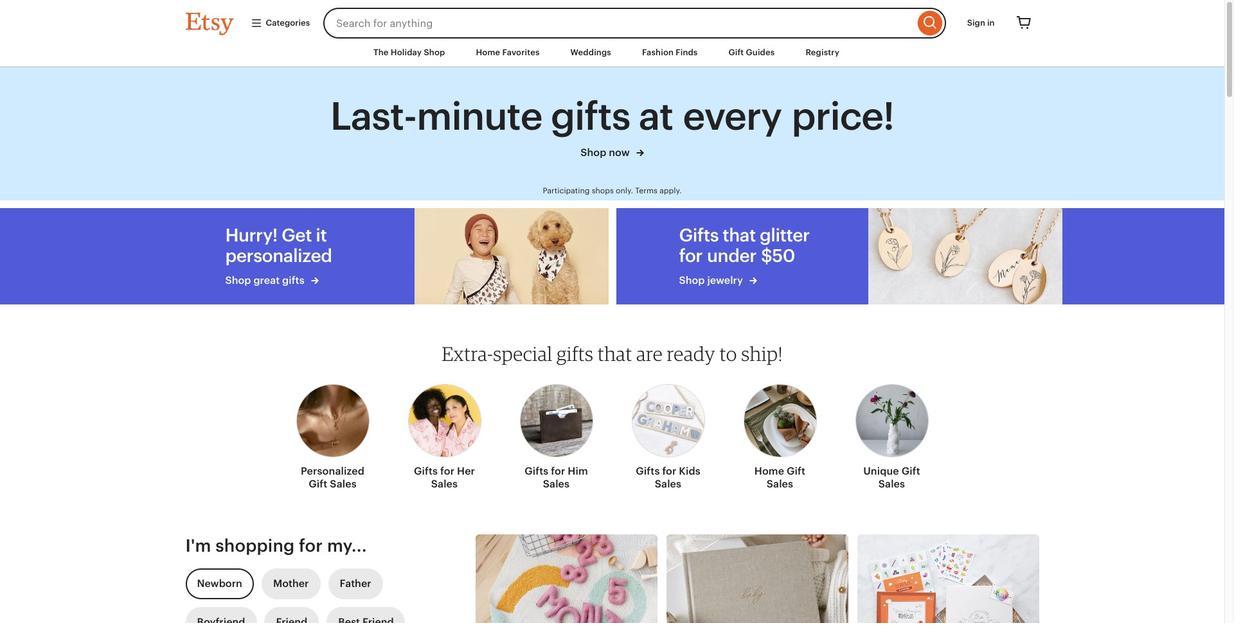 Task type: locate. For each thing, give the bounding box(es) containing it.
0 horizontal spatial home
[[476, 48, 500, 57]]

sales inside personalized gift sales
[[330, 478, 357, 491]]

a young boy shown wearing an alphabet printed fanny pack next to his dog wearing a neck bandana featuring the matching design. image
[[414, 208, 608, 305]]

gift inside unique gift sales
[[902, 466, 920, 478]]

participating shops only. terms apply.
[[543, 186, 682, 195]]

1 horizontal spatial that
[[723, 225, 756, 245]]

shop left now
[[581, 146, 606, 159]]

gift inside personalized gift sales
[[309, 478, 327, 491]]

father
[[340, 578, 371, 590]]

4 sales from the left
[[655, 478, 681, 491]]

fashion finds
[[642, 48, 698, 57]]

for inside the gifts for kids sales
[[662, 466, 676, 478]]

gifts for her sales
[[414, 466, 475, 491]]

0 vertical spatial that
[[723, 225, 756, 245]]

terms apply.
[[635, 186, 682, 195]]

personalized
[[225, 245, 332, 266]]

gifts right great
[[282, 274, 304, 287]]

for left 'kids'
[[662, 466, 676, 478]]

hurry! get it personalized
[[225, 225, 332, 266]]

favorites
[[502, 48, 540, 57]]

menu bar
[[162, 39, 1062, 68]]

to
[[719, 342, 737, 366]]

gifts
[[679, 225, 719, 245], [414, 466, 438, 478], [525, 466, 548, 478], [636, 466, 660, 478]]

gifts up shop now
[[551, 94, 630, 138]]

None search field
[[323, 8, 946, 39]]

gift inside home gift sales
[[787, 466, 805, 478]]

that left the are
[[598, 342, 632, 366]]

gifts right the special
[[557, 342, 593, 366]]

holiday
[[391, 48, 422, 57]]

fashion finds link
[[632, 41, 707, 64]]

for
[[440, 466, 454, 478], [551, 466, 565, 478], [662, 466, 676, 478], [299, 536, 323, 556]]

shop for last-minute gifts at every price!
[[581, 146, 606, 159]]

shopping
[[215, 536, 295, 556]]

gifts inside gifts for her sales
[[414, 466, 438, 478]]

gifts for gifts that glitter for under $50
[[679, 225, 719, 245]]

four stainless steel oval plate necklaces shown in gold featuring personalized birth flowers and one with a custom name written in a cursive font. image
[[868, 208, 1062, 305]]

0 vertical spatial gifts
[[551, 94, 630, 138]]

gifts
[[551, 94, 630, 138], [282, 274, 304, 287], [557, 342, 593, 366]]

home for home gift sales
[[754, 466, 784, 478]]

for left "her"
[[440, 466, 454, 478]]

1 horizontal spatial home
[[754, 466, 784, 478]]

sign in
[[967, 18, 995, 28]]

home gift sales
[[754, 466, 805, 491]]

3 sales from the left
[[543, 478, 570, 491]]

shop great gifts link
[[225, 274, 363, 288]]

special
[[493, 342, 552, 366]]

unique gift sales
[[863, 466, 920, 491]]

sales inside unique gift sales
[[878, 478, 905, 491]]

categories
[[266, 18, 310, 28]]

0 horizontal spatial that
[[598, 342, 632, 366]]

5 sales from the left
[[767, 478, 793, 491]]

gifts for him sales
[[525, 466, 588, 491]]

banner
[[162, 0, 1062, 39]]

gifts that glitter for under $50
[[679, 225, 810, 266]]

1 sales from the left
[[330, 478, 357, 491]]

extra-special gifts that are ready to ship!
[[442, 342, 783, 366]]

personalized gift sales link
[[296, 377, 369, 496]]

that left 'glitter' on the top of the page
[[723, 225, 756, 245]]

for left him
[[551, 466, 565, 478]]

shop
[[424, 48, 445, 57], [581, 146, 606, 159], [225, 274, 251, 287], [679, 274, 705, 287]]

baby monthly and weekly milestone numbers set image
[[476, 535, 657, 623]]

gifts up shop jewelry
[[679, 225, 719, 245]]

hurry!
[[225, 225, 278, 245]]

the holiday shop
[[373, 48, 445, 57]]

for inside gifts for him sales
[[551, 466, 565, 478]]

registry
[[806, 48, 839, 57]]

for under $50
[[679, 245, 795, 266]]

i'm
[[185, 536, 211, 556]]

2 sales from the left
[[431, 478, 458, 491]]

now
[[609, 146, 630, 159]]

gifts left "her"
[[414, 466, 438, 478]]

gift guides
[[729, 48, 775, 57]]

shop left great
[[225, 274, 251, 287]]

gifts left 'kids'
[[636, 466, 660, 478]]

new baby book gift box set, new baby hamper includes baby record book, growing up book and stickers. suitable for lesbian moms and gay dads image
[[857, 535, 1039, 623]]

6 sales from the left
[[878, 478, 905, 491]]

great
[[253, 274, 280, 287]]

ship!
[[741, 342, 783, 366]]

shop now
[[581, 146, 632, 159]]

2 vertical spatial gifts
[[557, 342, 593, 366]]

gifts left him
[[525, 466, 548, 478]]

that
[[723, 225, 756, 245], [598, 342, 632, 366]]

for for him
[[551, 466, 565, 478]]

only.
[[616, 186, 633, 195]]

unique gift sales link
[[855, 377, 928, 496]]

gifts inside gifts for him sales
[[525, 466, 548, 478]]

mother
[[273, 578, 309, 590]]

gift for unique gift sales
[[902, 466, 920, 478]]

for left my...
[[299, 536, 323, 556]]

last-minute gifts at every price!
[[330, 94, 894, 138]]

shop left jewelry
[[679, 274, 705, 287]]

registry link
[[796, 41, 849, 64]]

1 vertical spatial home
[[754, 466, 784, 478]]

gifts inside the gifts for kids sales
[[636, 466, 660, 478]]

finds
[[676, 48, 698, 57]]

gift for personalized gift sales
[[309, 478, 327, 491]]

glitter
[[760, 225, 810, 245]]

ready
[[667, 342, 715, 366]]

gifts for minute
[[551, 94, 630, 138]]

1 vertical spatial gifts
[[282, 274, 304, 287]]

sales inside home gift sales
[[767, 478, 793, 491]]

at every price!
[[639, 94, 894, 138]]

categories button
[[241, 12, 320, 35]]

gift
[[729, 48, 744, 57], [787, 466, 805, 478], [902, 466, 920, 478], [309, 478, 327, 491]]

for inside gifts for her sales
[[440, 466, 454, 478]]

gifts for gifts for her sales
[[414, 466, 438, 478]]

it
[[316, 225, 327, 245]]

sales
[[330, 478, 357, 491], [431, 478, 458, 491], [543, 478, 570, 491], [655, 478, 681, 491], [767, 478, 793, 491], [878, 478, 905, 491]]

that inside gifts that glitter for under $50
[[723, 225, 756, 245]]

gifts inside gifts that glitter for under $50
[[679, 225, 719, 245]]

newborn
[[197, 578, 242, 590]]

personalized
[[301, 466, 364, 478]]

gift guides link
[[719, 41, 784, 64]]

home inside home gift sales
[[754, 466, 784, 478]]

0 vertical spatial home
[[476, 48, 500, 57]]

fashion
[[642, 48, 674, 57]]

my...
[[327, 536, 367, 556]]

home
[[476, 48, 500, 57], [754, 466, 784, 478]]

personalized gift sales
[[301, 466, 364, 491]]



Task type: vqa. For each thing, say whether or not it's contained in the screenshot.
the Uplift Fund image
no



Task type: describe. For each thing, give the bounding box(es) containing it.
sales inside gifts for him sales
[[543, 478, 570, 491]]

sign
[[967, 18, 985, 28]]

him
[[568, 466, 588, 478]]

shop right holiday
[[424, 48, 445, 57]]

weddings link
[[561, 41, 621, 64]]

gifts for him sales link
[[520, 377, 593, 496]]

kids
[[679, 466, 700, 478]]

participating
[[543, 186, 590, 195]]

minute
[[417, 94, 542, 138]]

gifts for her sales link
[[408, 377, 481, 496]]

i'm shopping for my...
[[185, 536, 367, 556]]

home favorites
[[476, 48, 540, 57]]

her
[[457, 466, 475, 478]]

sales inside the gifts for kids sales
[[655, 478, 681, 491]]

in
[[987, 18, 995, 28]]

gifts for great
[[282, 274, 304, 287]]

extra-
[[442, 342, 493, 366]]

gifts for gifts for him sales
[[525, 466, 548, 478]]

home for home favorites
[[476, 48, 500, 57]]

gifts for kids sales link
[[631, 377, 705, 496]]

last-
[[330, 94, 417, 138]]

gift for home gift sales
[[787, 466, 805, 478]]

Search for anything text field
[[323, 8, 914, 39]]

gifts for special
[[557, 342, 593, 366]]

home gift sales link
[[743, 377, 817, 496]]

shop great gifts
[[225, 274, 307, 287]]

gifts for kids sales
[[636, 466, 700, 491]]

the
[[373, 48, 389, 57]]

jewelry
[[707, 274, 743, 287]]

the holiday shop link
[[364, 41, 455, 64]]

home favorites link
[[466, 41, 549, 64]]

shop now link
[[330, 145, 894, 160]]

guides
[[746, 48, 775, 57]]

get
[[282, 225, 312, 245]]

shop jewelry link
[[679, 274, 817, 288]]

for for kids
[[662, 466, 676, 478]]

sales inside gifts for her sales
[[431, 478, 458, 491]]

shop for hurry! get it personalized
[[225, 274, 251, 287]]

shops
[[592, 186, 614, 195]]

are
[[636, 342, 663, 366]]

gifts for gifts for kids sales
[[636, 466, 660, 478]]

1 vertical spatial that
[[598, 342, 632, 366]]

shop for gifts that glitter for under $50
[[679, 274, 705, 287]]

for for her
[[440, 466, 454, 478]]

unique
[[863, 466, 899, 478]]

sign in button
[[957, 12, 1004, 35]]

shop jewelry
[[679, 274, 745, 287]]

weddings
[[570, 48, 611, 57]]

banner containing categories
[[162, 0, 1062, 39]]

menu bar containing the holiday shop
[[162, 39, 1062, 68]]



